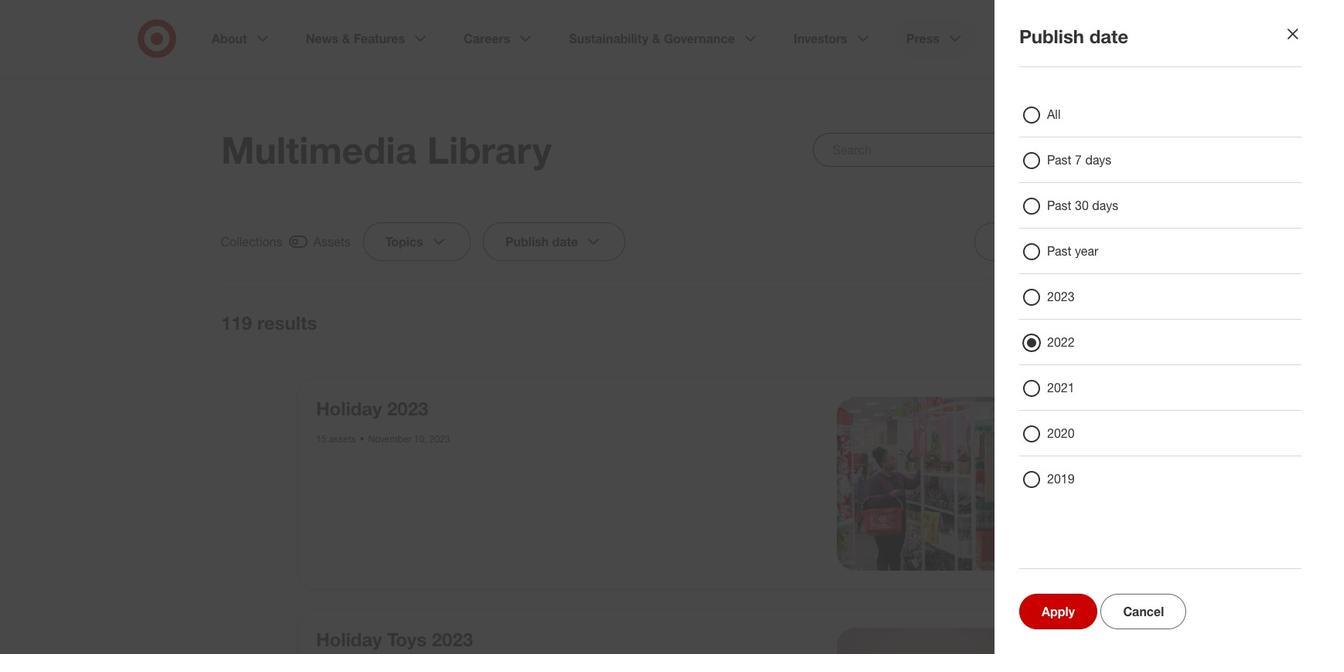 Task type: locate. For each thing, give the bounding box(es) containing it.
2022 radio
[[1023, 334, 1042, 353]]

holiday for holiday 2023
[[316, 397, 382, 421]]

past
[[1048, 152, 1072, 168], [1048, 198, 1072, 213], [1048, 244, 1072, 259]]

holiday for holiday toys 2023
[[316, 628, 382, 651]]

0 horizontal spatial date
[[553, 234, 579, 250]]

holiday toys 2023
[[316, 628, 473, 651]]

days right 30
[[1093, 198, 1119, 213]]

2023
[[1048, 289, 1075, 305], [387, 397, 429, 421], [430, 434, 450, 445], [432, 628, 473, 651]]

Search search field
[[814, 133, 1106, 167]]

0 vertical spatial date
[[1090, 25, 1129, 48]]

1 holiday from the top
[[316, 397, 382, 421]]

date inside button
[[553, 234, 579, 250]]

publish date
[[1020, 25, 1129, 48], [506, 234, 579, 250]]

1 past from the top
[[1048, 152, 1072, 168]]

3 past from the top
[[1048, 244, 1072, 259]]

0 horizontal spatial publish
[[506, 234, 549, 250]]

1 vertical spatial past
[[1048, 198, 1072, 213]]

holiday up assets
[[316, 397, 382, 421]]

holiday 2023
[[316, 397, 429, 421]]

past for past year
[[1048, 244, 1072, 259]]

0 vertical spatial past
[[1048, 152, 1072, 168]]

past left 'year'
[[1048, 244, 1072, 259]]

2023 up the "november 10, 2023" at the bottom
[[387, 397, 429, 421]]

119 results
[[221, 312, 317, 335]]

15 assets
[[316, 434, 356, 445]]

publish
[[1020, 25, 1085, 48], [506, 234, 549, 250]]

1 vertical spatial publish date
[[506, 234, 579, 250]]

collections
[[221, 234, 283, 250]]

1 horizontal spatial date
[[1090, 25, 1129, 48]]

date
[[1090, 25, 1129, 48], [553, 234, 579, 250]]

publish inside dialog
[[1020, 25, 1085, 48]]

past left 30
[[1048, 198, 1072, 213]]

holiday
[[316, 397, 382, 421], [316, 628, 382, 651]]

cancel
[[1124, 605, 1165, 620]]

1 vertical spatial date
[[553, 234, 579, 250]]

0 vertical spatial days
[[1086, 152, 1112, 168]]

1 vertical spatial holiday
[[316, 628, 382, 651]]

0 vertical spatial publish
[[1020, 25, 1085, 48]]

2023 inside publish date dialog
[[1048, 289, 1075, 305]]

1 vertical spatial publish
[[506, 234, 549, 250]]

assets
[[314, 234, 351, 250]]

Past 7 days radio
[[1023, 152, 1042, 170]]

None checkbox
[[221, 232, 351, 252], [1038, 312, 1106, 335], [221, 232, 351, 252], [1038, 312, 1106, 335]]

10,
[[414, 434, 427, 445]]

0 vertical spatial holiday
[[316, 397, 382, 421]]

all
[[1048, 107, 1061, 122]]

0 horizontal spatial publish date
[[506, 234, 579, 250]]

library
[[427, 128, 552, 172]]

past for past 30 days
[[1048, 198, 1072, 213]]

results
[[257, 312, 317, 335]]

1 vertical spatial days
[[1093, 198, 1119, 213]]

1 horizontal spatial publish
[[1020, 25, 1085, 48]]

2023 up unchecked icon
[[1048, 289, 1075, 305]]

past year
[[1048, 244, 1099, 259]]

2 holiday from the top
[[316, 628, 382, 651]]

holiday left toys
[[316, 628, 382, 651]]

1 horizontal spatial publish date
[[1020, 25, 1129, 48]]

unchecked image
[[1062, 314, 1081, 332]]

topics button
[[364, 223, 471, 261]]

past 30 days
[[1048, 198, 1119, 213]]

2021 radio
[[1023, 380, 1042, 398]]

Past 30 days radio
[[1023, 197, 1042, 216]]

cancel button
[[1101, 595, 1187, 630]]

days for past 7 days
[[1086, 152, 1112, 168]]

days right 7 on the top
[[1086, 152, 1112, 168]]

0 vertical spatial publish date
[[1020, 25, 1129, 48]]

past left 7 on the top
[[1048, 152, 1072, 168]]

2 vertical spatial past
[[1048, 244, 1072, 259]]

days
[[1086, 152, 1112, 168], [1093, 198, 1119, 213]]

30
[[1076, 198, 1089, 213]]

2 past from the top
[[1048, 198, 1072, 213]]



Task type: describe. For each thing, give the bounding box(es) containing it.
15
[[316, 434, 327, 445]]

multimedia
[[221, 128, 417, 172]]

2019
[[1048, 472, 1075, 487]]

2019 radio
[[1023, 471, 1042, 489]]

toys
[[387, 628, 427, 651]]

2023 right 10,
[[430, 434, 450, 445]]

119
[[221, 312, 252, 335]]

All radio
[[1023, 106, 1042, 124]]

apply
[[1042, 605, 1076, 620]]

checked image
[[289, 233, 308, 251]]

november 10, 2023
[[368, 434, 450, 445]]

2021
[[1048, 380, 1075, 396]]

a guest carrying a red target basket browses colorful holiday displays. image
[[837, 397, 1011, 571]]

days for past 30 days
[[1093, 198, 1119, 213]]

publish date button
[[483, 223, 626, 261]]

november
[[368, 434, 412, 445]]

past 7 days
[[1048, 152, 1112, 168]]

2023 radio
[[1023, 288, 1042, 307]]

holiday 2023 link
[[316, 397, 429, 421]]

Past year radio
[[1023, 243, 1042, 261]]

holiday toys 2023 link
[[316, 628, 473, 651]]

publish date inside button
[[506, 234, 579, 250]]

past for past 7 days
[[1048, 152, 1072, 168]]

2022
[[1048, 335, 1075, 350]]

publish inside button
[[506, 234, 549, 250]]

2023 right toys
[[432, 628, 473, 651]]

assets
[[329, 434, 356, 445]]

publish date inside dialog
[[1020, 25, 1129, 48]]

topics
[[386, 234, 424, 250]]

2020
[[1048, 426, 1075, 442]]

2020 radio
[[1023, 425, 1042, 444]]

7
[[1076, 152, 1083, 168]]

publish date dialog
[[0, 0, 1327, 655]]

apply button
[[1020, 595, 1098, 630]]

year
[[1076, 244, 1099, 259]]

multimedia library
[[221, 128, 552, 172]]

date inside dialog
[[1090, 25, 1129, 48]]



Task type: vqa. For each thing, say whether or not it's contained in the screenshot.
the "Diversity,"
no



